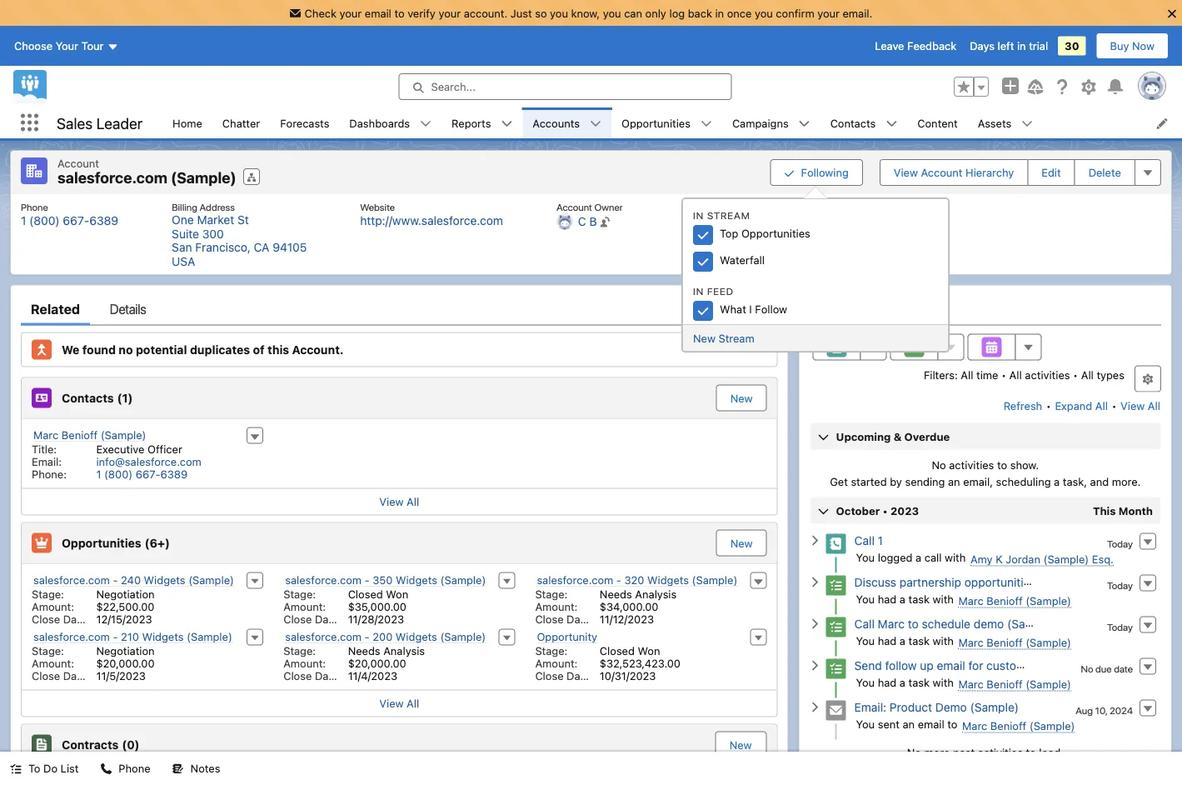 Task type: vqa. For each thing, say whether or not it's contained in the screenshot.
Guidance
no



Task type: locate. For each thing, give the bounding box(es) containing it.
2 vertical spatial email
[[918, 718, 945, 731]]

opportunities inside list item
[[622, 117, 691, 129]]

amount: for salesforce.com - 350 widgets (sample)
[[284, 601, 326, 613]]

marc for call marc to schedule demo (sample) link
[[959, 637, 984, 649]]

1 horizontal spatial (800)
[[104, 468, 133, 481]]

billing address one market st suite 300 san francisco, ca 94105 usa
[[172, 201, 307, 268]]

1 vertical spatial in
[[694, 286, 705, 297]]

1 vertical spatial activities
[[950, 459, 995, 471]]

salesforce.com for salesforce.com - 210 widgets (sample)
[[33, 631, 110, 643]]

amount: down opportunities image
[[32, 601, 74, 613]]

your right check at the top of the page
[[340, 7, 362, 19]]

1 horizontal spatial 1
[[96, 468, 101, 481]]

confirm
[[776, 7, 815, 19]]

$34,000.00 close date: 11/12/2023
[[536, 601, 659, 626]]

0 vertical spatial task image
[[827, 618, 847, 638]]

2 negotiation amount: from the top
[[32, 645, 155, 670]]

salesforce.com inside salesforce.com - 240 widgets (sample) link
[[33, 574, 110, 586]]

$22,500.00
[[96, 601, 155, 613]]

marc benioff (sample) link for call marc to schedule demo (sample)
[[959, 637, 1072, 650]]

1 horizontal spatial closed
[[600, 645, 635, 657]]

1 new button from the top
[[717, 385, 768, 411]]

owner
[[595, 201, 623, 213]]

contacts link
[[821, 108, 886, 138]]

1 task image from the top
[[827, 618, 847, 638]]

task up up
[[909, 635, 930, 647]]

1 negotiation amount: from the top
[[32, 588, 155, 613]]

0 vertical spatial email:
[[32, 456, 62, 468]]

negotiation amount: for $20,000.00
[[32, 645, 155, 670]]

opportunity element
[[526, 627, 778, 684]]

in for in stream
[[694, 210, 705, 221]]

stage: inside salesforce.com - 240 widgets (sample) element
[[32, 588, 64, 601]]

0 horizontal spatial $20,000.00
[[96, 657, 155, 670]]

task image left "send"
[[827, 659, 847, 679]]

close inside $20,000.00 close date: 11/5/2023
[[32, 670, 60, 682]]

i
[[750, 303, 753, 316]]

account down sales
[[58, 157, 99, 169]]

close for $22,500.00 close date: 12/15/2023
[[32, 613, 60, 626]]

2 tab list from the left
[[810, 292, 1162, 326]]

0 vertical spatial 1 (800) 667-6389 link
[[21, 214, 119, 227]]

widgets right 240
[[144, 574, 186, 586]]

a left task, on the right bottom of the page
[[1055, 475, 1061, 488]]

amount: inside "salesforce.com - 350 widgets (sample)" element
[[284, 601, 326, 613]]

needs analysis amount: down 200 on the bottom left
[[284, 645, 425, 670]]

task down partnership
[[909, 593, 930, 606]]

0 horizontal spatial no
[[908, 747, 922, 759]]

3 you had a task with marc benioff (sample) from the top
[[857, 677, 1072, 691]]

2 horizontal spatial account
[[922, 166, 963, 179]]

won for 10/31/2023
[[638, 645, 661, 657]]

salesforce.com for salesforce.com - 320 widgets (sample)
[[537, 574, 614, 586]]

(800)
[[29, 214, 60, 227], [104, 468, 133, 481]]

text default image
[[590, 118, 602, 130], [1022, 118, 1034, 130], [810, 577, 822, 588], [810, 660, 822, 672], [810, 702, 822, 713]]

1 vertical spatial negotiation
[[96, 645, 155, 657]]

group
[[955, 77, 990, 97]]

salesforce.com up $35,000.00 close date: 11/28/2023
[[285, 574, 362, 586]]

0 vertical spatial 667-
[[63, 214, 89, 227]]

close for $20,000.00 close date: 11/4/2023
[[284, 670, 312, 682]]

follow
[[756, 303, 788, 316]]

jordan
[[1006, 553, 1041, 566]]

2 vertical spatial view all link
[[22, 690, 778, 717]]

0 vertical spatial opportunities
[[622, 117, 691, 129]]

closed won amount:
[[284, 588, 409, 613], [536, 645, 661, 670]]

negotiation amount: inside salesforce.com - 240 widgets (sample) element
[[32, 588, 155, 613]]

3 you from the top
[[857, 635, 875, 647]]

opportunities link
[[612, 108, 701, 138]]

had up 'follow'
[[878, 635, 897, 647]]

following button
[[771, 159, 864, 186]]

c b link
[[578, 215, 597, 229]]

contacts inside related 'tab panel'
[[62, 391, 114, 405]]

negotiation down 240
[[96, 588, 155, 601]]

analysis inside salesforce.com - 320 widgets (sample) element
[[636, 588, 677, 601]]

text default image inside notes "button"
[[172, 763, 184, 775]]

all right expand in the bottom right of the page
[[1096, 399, 1109, 412]]

1 your from the left
[[340, 7, 362, 19]]

contacts inside list item
[[831, 117, 876, 129]]

0 horizontal spatial email:
[[32, 456, 62, 468]]

2 today from the top
[[1108, 580, 1134, 591]]

amount: inside salesforce.com - 320 widgets (sample) element
[[536, 601, 578, 613]]

with for opportunities
[[933, 593, 954, 606]]

close inside $35,000.00 close date: 11/28/2023
[[284, 613, 312, 626]]

closed won amount: down opportunity link
[[536, 645, 661, 670]]

call 1
[[855, 534, 884, 548]]

2 horizontal spatial no
[[1082, 663, 1094, 675]]

account for account owner
[[557, 201, 593, 213]]

$32,523,423.00
[[600, 657, 681, 670]]

phone inside button
[[119, 762, 151, 775]]

close for $35,000.00 close date: 11/28/2023
[[284, 613, 312, 626]]

widgets right "210"
[[142, 631, 184, 643]]

salesforce.com - 350 widgets (sample) element
[[274, 571, 526, 627]]

(800) inside the marc benioff (sample) element
[[104, 468, 133, 481]]

(800) inside phone 1 (800) 667-6389
[[29, 214, 60, 227]]

had
[[878, 593, 897, 606], [878, 635, 897, 647], [878, 677, 897, 689]]

chatter link
[[212, 108, 270, 138]]

0 horizontal spatial closed
[[348, 588, 383, 601]]

2 you from the top
[[857, 593, 875, 606]]

salesforce.com - 350 widgets (sample) link
[[285, 574, 486, 587]]

1 you from the top
[[857, 551, 875, 564]]

amount: left 11/28/2023
[[284, 601, 326, 613]]

date: for 10/31/2023
[[567, 670, 594, 682]]

related tab panel
[[21, 326, 778, 785]]

date: for 11/12/2023
[[567, 613, 594, 626]]

text default image right accounts in the left top of the page
[[590, 118, 602, 130]]

1 you had a task with marc benioff (sample) from the top
[[857, 593, 1072, 607]]

stage: up opportunity
[[536, 588, 568, 601]]

0 horizontal spatial needs analysis amount:
[[284, 645, 425, 670]]

a down 'follow'
[[900, 677, 906, 689]]

2 vertical spatial 1
[[878, 534, 884, 548]]

1 horizontal spatial tab list
[[810, 292, 1162, 326]]

0 horizontal spatial analysis
[[384, 645, 425, 657]]

all
[[962, 369, 974, 381], [1010, 369, 1023, 381], [1082, 369, 1094, 381], [1096, 399, 1109, 412], [1149, 399, 1161, 412], [407, 496, 420, 508], [407, 697, 420, 710]]

analysis down salesforce.com - 320 widgets (sample) link at the bottom
[[636, 588, 677, 601]]

1 had from the top
[[878, 593, 897, 606]]

0 horizontal spatial won
[[386, 588, 409, 601]]

date: left 11/28/2023
[[315, 613, 342, 626]]

marc benioff (sample)
[[33, 429, 146, 441]]

0 vertical spatial in
[[716, 7, 725, 19]]

needs inside salesforce.com - 320 widgets (sample) element
[[600, 588, 633, 601]]

amount:
[[32, 601, 74, 613], [284, 601, 326, 613], [536, 601, 578, 613], [32, 657, 74, 670], [284, 657, 326, 670], [536, 657, 578, 670]]

1 vertical spatial no
[[1082, 663, 1094, 675]]

1 vertical spatial in
[[1018, 40, 1027, 52]]

account inside button
[[922, 166, 963, 179]]

closed won amount: for $35,000.00
[[284, 588, 409, 613]]

marc up title: at the left of page
[[33, 429, 59, 441]]

scheduling
[[997, 475, 1052, 488]]

close up contracts image
[[32, 670, 60, 682]]

1 tab list from the left
[[21, 292, 778, 326]]

0 vertical spatial closed won amount:
[[284, 588, 409, 613]]

widgets right 200 on the bottom left
[[396, 631, 438, 643]]

0 horizontal spatial 6389
[[89, 214, 119, 227]]

won inside the opportunity "element"
[[638, 645, 661, 657]]

view all link down types on the top of page
[[1121, 392, 1162, 419]]

email image
[[827, 701, 847, 721]]

a for to
[[900, 635, 906, 647]]

1 horizontal spatial in
[[1018, 40, 1027, 52]]

potential
[[136, 343, 187, 357]]

- left 200 on the bottom left
[[365, 631, 370, 643]]

•
[[1002, 369, 1007, 381], [1074, 369, 1079, 381], [1047, 399, 1052, 412], [1113, 399, 1118, 412], [883, 504, 889, 517]]

tab list
[[21, 292, 778, 326], [810, 292, 1162, 326]]

1 vertical spatial 1 (800) 667-6389 link
[[96, 468, 188, 481]]

0 vertical spatial analysis
[[636, 588, 677, 601]]

1 vertical spatial phone
[[119, 762, 151, 775]]

won down salesforce.com - 350 widgets (sample) link
[[386, 588, 409, 601]]

time
[[977, 369, 999, 381]]

assets list item
[[969, 108, 1044, 138]]

1 $20,000.00 from the left
[[96, 657, 155, 670]]

call
[[925, 551, 942, 564]]

stage: inside the opportunity "element"
[[536, 645, 568, 657]]

negotiation amount: down "210"
[[32, 645, 155, 670]]

11/28/2023
[[348, 613, 404, 626]]

1 negotiation from the top
[[96, 588, 155, 601]]

more.
[[1113, 475, 1142, 488]]

in
[[694, 210, 705, 221], [694, 286, 705, 297]]

1 horizontal spatial no
[[932, 459, 947, 471]]

you had a task with marc benioff (sample) for for
[[857, 677, 1072, 691]]

1 horizontal spatial contacts
[[831, 117, 876, 129]]

marc benioff (sample) link for send follow up email for customer conference (sample)
[[959, 678, 1072, 692]]

1 vertical spatial list
[[11, 194, 1172, 275]]

1 vertical spatial today
[[1108, 580, 1134, 591]]

0 vertical spatial closed
[[348, 588, 383, 601]]

analysis down salesforce.com - 200 widgets (sample) link
[[384, 645, 425, 657]]

1 in from the top
[[694, 210, 705, 221]]

1 horizontal spatial email:
[[855, 701, 887, 714]]

1 vertical spatial needs
[[348, 645, 381, 657]]

0 vertical spatial no
[[932, 459, 947, 471]]

analysis for $20,000.00
[[384, 645, 425, 657]]

task for partnership
[[909, 593, 930, 606]]

marc for "send follow up email for customer conference (sample)" link
[[959, 678, 984, 691]]

marc down for at the bottom
[[959, 678, 984, 691]]

needs analysis amount: inside salesforce.com - 200 widgets (sample) element
[[284, 645, 425, 670]]

negotiation amount: for $22,500.00
[[32, 588, 155, 613]]

0 vertical spatial had
[[878, 593, 897, 606]]

text default image inside campaigns list item
[[799, 118, 811, 130]]

stage: left $35,000.00
[[284, 588, 316, 601]]

feed
[[708, 286, 734, 297]]

close inside $20,000.00 close date: 11/4/2023
[[284, 670, 312, 682]]

6389 down officer
[[161, 468, 188, 481]]

closed won amount: inside "salesforce.com - 350 widgets (sample)" element
[[284, 588, 409, 613]]

1 horizontal spatial won
[[638, 645, 661, 657]]

amount: inside the opportunity "element"
[[536, 657, 578, 670]]

salesforce.com - 200 widgets (sample) link
[[285, 631, 486, 644]]

text default image inside phone button
[[100, 763, 112, 775]]

stage: down $35,000.00 close date: 11/28/2023
[[284, 645, 316, 657]]

opportunities list item
[[612, 108, 723, 138]]

date
[[1115, 663, 1134, 675]]

contacts for contacts (1)
[[62, 391, 114, 405]]

view all link up salesforce.com - 350 widgets (sample) in the bottom left of the page
[[22, 488, 778, 515]]

benioff up "send follow up email for customer conference (sample)" link
[[987, 637, 1023, 649]]

- for 210
[[113, 631, 118, 643]]

text default image inside accounts list item
[[590, 118, 602, 130]]

1 horizontal spatial needs analysis amount:
[[536, 588, 677, 613]]

dashboards
[[350, 117, 410, 129]]

home link
[[163, 108, 212, 138]]

with for up
[[933, 677, 954, 689]]

your right verify
[[439, 7, 461, 19]]

2 you had a task with marc benioff (sample) from the top
[[857, 635, 1072, 649]]

0 vertical spatial won
[[386, 588, 409, 601]]

1 horizontal spatial needs
[[600, 588, 633, 601]]

list containing home
[[163, 108, 1183, 138]]

date: inside "$34,000.00 close date: 11/12/2023"
[[567, 613, 594, 626]]

1 vertical spatial you had a task with marc benioff (sample)
[[857, 635, 1072, 649]]

3 today from the top
[[1108, 622, 1134, 633]]

text default image
[[420, 118, 432, 130], [501, 118, 513, 130], [701, 118, 713, 130], [799, 118, 811, 130], [886, 118, 898, 130], [810, 535, 822, 547], [810, 618, 822, 630], [10, 763, 22, 775], [100, 763, 112, 775], [172, 763, 184, 775]]

2 horizontal spatial your
[[818, 7, 840, 19]]

0 horizontal spatial (800)
[[29, 214, 60, 227]]

2 $20,000.00 from the left
[[348, 657, 407, 670]]

new for new stream
[[694, 332, 716, 344]]

date: for 11/5/2023
[[63, 670, 90, 682]]

in right 'left' on the top right
[[1018, 40, 1027, 52]]

stage: inside "salesforce.com - 350 widgets (sample)" element
[[284, 588, 316, 601]]

email: inside executive officer email:
[[32, 456, 62, 468]]

3 new button from the top
[[717, 732, 766, 757]]

salesforce.com - 200 widgets (sample) element
[[274, 627, 526, 684]]

0 horizontal spatial contacts
[[62, 391, 114, 405]]

date: left 12/15/2023
[[63, 613, 90, 626]]

view all link for contacts (1)
[[22, 488, 778, 515]]

salesforce.com down leader
[[58, 169, 167, 187]]

2 negotiation from the top
[[96, 645, 155, 657]]

1 vertical spatial stream
[[719, 332, 755, 344]]

1 inside phone 1 (800) 667-6389
[[21, 214, 26, 227]]

0 vertical spatial (800)
[[29, 214, 60, 227]]

date: inside $35,000.00 close date: 11/28/2023
[[315, 613, 342, 626]]

1 horizontal spatial $20,000.00
[[348, 657, 407, 670]]

0 vertical spatial contacts
[[831, 117, 876, 129]]

close inside $32,523,423.00 close date: 10/31/2023
[[536, 670, 564, 682]]

negotiation inside 'salesforce.com - 210 widgets (sample)' element
[[96, 645, 155, 657]]

had down 'follow'
[[878, 677, 897, 689]]

$20,000.00 close date: 11/4/2023
[[284, 657, 407, 682]]

in feed
[[694, 286, 734, 297]]

2 vertical spatial task
[[909, 677, 930, 689]]

with right call
[[945, 551, 967, 564]]

0 horizontal spatial 1
[[21, 214, 26, 227]]

text default image left email image
[[810, 702, 822, 713]]

1 vertical spatial an
[[903, 718, 915, 731]]

$20,000.00 inside $20,000.00 close date: 11/5/2023
[[96, 657, 155, 670]]

2 horizontal spatial 1
[[878, 534, 884, 548]]

send
[[855, 659, 883, 673]]

1 horizontal spatial an
[[949, 475, 961, 488]]

$20,000.00 for 210
[[96, 657, 155, 670]]

3 task from the top
[[909, 677, 930, 689]]

you had a task with marc benioff (sample) down discuss partnership opportunities (sample)
[[857, 593, 1072, 607]]

text default image inside opportunities list item
[[701, 118, 713, 130]]

2 task from the top
[[909, 635, 930, 647]]

a down partnership
[[900, 593, 906, 606]]

1 vertical spatial 667-
[[136, 468, 161, 481]]

1
[[21, 214, 26, 227], [96, 468, 101, 481], [878, 534, 884, 548]]

logged call image
[[827, 534, 847, 554]]

2 vertical spatial opportunities
[[62, 536, 141, 550]]

1 inside the marc benioff (sample) element
[[96, 468, 101, 481]]

benioff up no more past activities to load. status
[[991, 720, 1027, 732]]

a for opportunities
[[900, 593, 906, 606]]

date: inside $20,000.00 close date: 11/4/2023
[[315, 670, 342, 682]]

1 vertical spatial (800)
[[104, 468, 133, 481]]

salesforce.com inside salesforce.com - 210 widgets (sample) link
[[33, 631, 110, 643]]

salesforce.com - 200 widgets (sample)
[[285, 631, 486, 643]]

you inside you sent an email to marc benioff (sample)
[[857, 718, 875, 731]]

no
[[119, 343, 133, 357]]

0 vertical spatial phone
[[21, 201, 48, 213]]

0 horizontal spatial account
[[58, 157, 99, 169]]

1 horizontal spatial closed won amount:
[[536, 645, 661, 670]]

0 vertical spatial call
[[855, 534, 875, 548]]

1 vertical spatial had
[[878, 635, 897, 647]]

negotiation amount:
[[32, 588, 155, 613], [32, 645, 155, 670]]

1 horizontal spatial 6389
[[161, 468, 188, 481]]

stream up top
[[708, 210, 751, 221]]

phone
[[21, 201, 48, 213], [119, 762, 151, 775]]

account inside list
[[557, 201, 593, 213]]

salesforce.com for salesforce.com (sample)
[[58, 169, 167, 187]]

3 had from the top
[[878, 677, 897, 689]]

left
[[998, 40, 1015, 52]]

back
[[688, 7, 713, 19]]

marc benioff (sample) link down opportunities
[[959, 595, 1072, 608]]

email:
[[32, 456, 62, 468], [855, 701, 887, 714]]

campaigns
[[733, 117, 789, 129]]

closed won amount: down 350
[[284, 588, 409, 613]]

salesforce.com inside salesforce.com - 350 widgets (sample) link
[[285, 574, 362, 586]]

2 new button from the top
[[717, 530, 768, 556]]

2 vertical spatial no
[[908, 747, 922, 759]]

closed for $32,523,423.00
[[600, 645, 635, 657]]

widgets for $35,000.00 close date: 11/28/2023
[[396, 574, 438, 586]]

1 vertical spatial call
[[855, 617, 875, 631]]

analysis for $34,000.00
[[636, 588, 677, 601]]

stage: for salesforce.com - 210 widgets (sample)
[[32, 645, 64, 657]]

overdue
[[905, 430, 951, 443]]

just
[[511, 7, 532, 19]]

view all link down 11/4/2023
[[22, 690, 778, 717]]

view down 11/4/2023
[[380, 697, 404, 710]]

a inside no activities to show. get started by sending an email, scheduling a task, and more.
[[1055, 475, 1061, 488]]

marc up no more past activities to load. status
[[963, 720, 988, 732]]

choose
[[14, 40, 53, 52]]

what i follow
[[720, 303, 788, 316]]

salesforce.com down $35,000.00 close date: 11/28/2023
[[285, 631, 362, 643]]

amount: inside 'salesforce.com - 210 widgets (sample)' element
[[32, 657, 74, 670]]

refresh button
[[1003, 392, 1044, 419]]

info@salesforce.com
[[96, 456, 202, 468]]

0 vertical spatial needs analysis amount:
[[536, 588, 677, 613]]

view down types on the top of page
[[1121, 399, 1146, 412]]

2 vertical spatial you had a task with marc benioff (sample)
[[857, 677, 1072, 691]]

closed down 350
[[348, 588, 383, 601]]

1 vertical spatial closed
[[600, 645, 635, 657]]

0 vertical spatial you had a task with marc benioff (sample)
[[857, 593, 1072, 607]]

0 vertical spatial in
[[694, 210, 705, 221]]

2 in from the top
[[694, 286, 705, 297]]

- left 320
[[617, 574, 622, 586]]

• right time at the right
[[1002, 369, 1007, 381]]

had for partnership
[[878, 593, 897, 606]]

0 vertical spatial negotiation
[[96, 588, 155, 601]]

marc benioff (sample) link down customer
[[959, 678, 1072, 692]]

an inside no activities to show. get started by sending an email, scheduling a task, and more.
[[949, 475, 961, 488]]

stage: inside salesforce.com - 320 widgets (sample) element
[[536, 588, 568, 601]]

we
[[62, 343, 80, 357]]

1 horizontal spatial your
[[439, 7, 461, 19]]

1 view all from the top
[[380, 496, 420, 508]]

needs for 320
[[600, 588, 633, 601]]

marc up for at the bottom
[[959, 637, 984, 649]]

you
[[550, 7, 569, 19], [603, 7, 622, 19], [755, 7, 773, 19]]

date: inside $20,000.00 close date: 11/5/2023
[[63, 670, 90, 682]]

sales leader
[[57, 114, 143, 132]]

closed won amount: inside the opportunity "element"
[[536, 645, 661, 670]]

close inside "$34,000.00 close date: 11/12/2023"
[[536, 613, 564, 626]]

1 call from the top
[[855, 534, 875, 548]]

phone for phone 1 (800) 667-6389
[[21, 201, 48, 213]]

view all for (1)
[[380, 496, 420, 508]]

0 horizontal spatial 667-
[[63, 214, 89, 227]]

0 vertical spatial task
[[909, 593, 930, 606]]

amount: down opportunity link
[[536, 657, 578, 670]]

4 you from the top
[[857, 677, 875, 689]]

title:
[[32, 443, 57, 456]]

stream down what
[[719, 332, 755, 344]]

email for you
[[918, 718, 945, 731]]

today up esq.
[[1108, 538, 1134, 550]]

marc for discuss partnership opportunities (sample) link
[[959, 595, 984, 607]]

logged
[[878, 551, 913, 564]]

no for due
[[1082, 663, 1094, 675]]

closed up 10/31/2023
[[600, 645, 635, 657]]

0 horizontal spatial needs
[[348, 645, 381, 657]]

leader
[[97, 114, 143, 132]]

call for call 1
[[855, 534, 875, 548]]

date: up opportunity
[[567, 613, 594, 626]]

website
[[360, 201, 395, 213]]

in
[[716, 7, 725, 19], [1018, 40, 1027, 52]]

filters: all time • all activities • all types
[[924, 369, 1125, 381]]

contacts
[[831, 117, 876, 129], [62, 391, 114, 405]]

to left show.
[[998, 459, 1008, 471]]

2 view all from the top
[[380, 697, 420, 710]]

your
[[56, 40, 78, 52]]

benioff down opportunities
[[987, 595, 1023, 607]]

needs analysis amount: down 320
[[536, 588, 677, 613]]

http://www.salesforce.com
[[360, 214, 503, 227]]

667- down officer
[[136, 468, 161, 481]]

1 for call 1
[[878, 534, 884, 548]]

0 horizontal spatial phone
[[21, 201, 48, 213]]

- left 350
[[365, 574, 370, 586]]

benioff for discuss partnership opportunities (sample)
[[987, 595, 1023, 607]]

0 vertical spatial today
[[1108, 538, 1134, 550]]

salesforce.com up $22,500.00 close date: 12/15/2023
[[33, 574, 110, 586]]

contacts image
[[32, 388, 52, 408]]

email for send
[[938, 659, 966, 673]]

negotiation amount: down 240
[[32, 588, 155, 613]]

667- inside phone 1 (800) 667-6389
[[63, 214, 89, 227]]

needs down 320
[[600, 588, 633, 601]]

once
[[728, 7, 752, 19]]

$20,000.00 inside $20,000.00 close date: 11/4/2023
[[348, 657, 407, 670]]

won
[[386, 588, 409, 601], [638, 645, 661, 657]]

1 vertical spatial won
[[638, 645, 661, 657]]

2 horizontal spatial you
[[755, 7, 773, 19]]

needs down 200 on the bottom left
[[348, 645, 381, 657]]

filters:
[[924, 369, 959, 381]]

opportunities inside related 'tab panel'
[[62, 536, 141, 550]]

you left the can
[[603, 7, 622, 19]]

marc inside you sent an email to marc benioff (sample)
[[963, 720, 988, 732]]

5 you from the top
[[857, 718, 875, 731]]

in right 'back' in the right of the page
[[716, 7, 725, 19]]

stage: down $22,500.00 close date: 12/15/2023
[[32, 645, 64, 657]]

0 vertical spatial 1
[[21, 214, 26, 227]]

1 vertical spatial opportunities
[[742, 228, 811, 240]]

2 call from the top
[[855, 617, 875, 631]]

days left in trial
[[971, 40, 1049, 52]]

amount: inside salesforce.com - 200 widgets (sample) element
[[284, 657, 326, 670]]

salesforce.com inside salesforce.com - 200 widgets (sample) link
[[285, 631, 362, 643]]

1 task from the top
[[909, 593, 930, 606]]

widgets
[[144, 574, 186, 586], [396, 574, 438, 586], [648, 574, 689, 586], [142, 631, 184, 643], [396, 631, 438, 643]]

1 horizontal spatial you
[[603, 7, 622, 19]]

you for send
[[857, 677, 875, 689]]

1 vertical spatial analysis
[[384, 645, 425, 657]]

94105
[[273, 241, 307, 254]]

needs analysis amount: inside salesforce.com - 320 widgets (sample) element
[[536, 588, 677, 613]]

what
[[720, 303, 747, 316]]

2 your from the left
[[439, 7, 461, 19]]

you down "send"
[[857, 677, 875, 689]]

had for marc
[[878, 635, 897, 647]]

needs inside salesforce.com - 200 widgets (sample) element
[[348, 645, 381, 657]]

call marc to schedule demo (sample) link
[[855, 617, 1057, 631]]

you had a task with marc benioff (sample) down call marc to schedule demo (sample)
[[857, 635, 1072, 649]]

no inside no activities to show. get started by sending an email, scheduling a task, and more.
[[932, 459, 947, 471]]

feedback
[[908, 40, 957, 52]]

text default image right assets
[[1022, 118, 1034, 130]]

amy k jordan (sample) esq. link
[[971, 553, 1115, 566]]

negotiation inside salesforce.com - 240 widgets (sample) element
[[96, 588, 155, 601]]

today up date
[[1108, 622, 1134, 633]]

closed inside "salesforce.com - 350 widgets (sample)" element
[[348, 588, 383, 601]]

close for $32,523,423.00 close date: 10/31/2023
[[536, 670, 564, 682]]

analysis inside salesforce.com - 200 widgets (sample) element
[[384, 645, 425, 657]]

list
[[163, 108, 1183, 138], [11, 194, 1172, 275]]

1 for phone 1 (800) 667-6389
[[21, 214, 26, 227]]

discuss partnership opportunities (sample)
[[855, 576, 1089, 589]]

widgets right 320
[[648, 574, 689, 586]]

view all down 11/4/2023
[[380, 697, 420, 710]]

close inside $22,500.00 close date: 12/15/2023
[[32, 613, 60, 626]]

stage: inside salesforce.com - 200 widgets (sample) element
[[284, 645, 316, 657]]

benioff up executive officer email:
[[62, 429, 98, 441]]

2 task image from the top
[[827, 659, 847, 679]]

1 today from the top
[[1108, 538, 1134, 550]]

0 vertical spatial list
[[163, 108, 1183, 138]]

0 horizontal spatial you
[[550, 7, 569, 19]]

amount: up opportunity
[[536, 601, 578, 613]]

view
[[894, 166, 919, 179], [1121, 399, 1146, 412], [380, 496, 404, 508], [380, 697, 404, 710]]

with inside you logged a call with amy k jordan (sample) esq.
[[945, 551, 967, 564]]

task down up
[[909, 677, 930, 689]]

no up sending
[[932, 459, 947, 471]]

closed for $35,000.00
[[348, 588, 383, 601]]

to do list
[[28, 762, 79, 775]]

0 horizontal spatial your
[[340, 7, 362, 19]]

6389 inside the marc benioff (sample) element
[[161, 468, 188, 481]]

salesforce.com - 210 widgets (sample) element
[[22, 627, 274, 684]]

email.
[[843, 7, 873, 19]]

stage: for opportunity
[[536, 645, 568, 657]]

no left due
[[1082, 663, 1094, 675]]

october  •  2023
[[837, 504, 920, 517]]

no for activities
[[932, 459, 947, 471]]

667- down salesforce.com (sample)
[[63, 214, 89, 227]]

0 horizontal spatial tab list
[[21, 292, 778, 326]]

date: inside $22,500.00 close date: 12/15/2023
[[63, 613, 90, 626]]

san
[[172, 241, 192, 254]]

0 horizontal spatial in
[[716, 7, 725, 19]]

phone inside phone 1 (800) 667-6389
[[21, 201, 48, 213]]

close up $20,000.00 close date: 11/4/2023
[[284, 613, 312, 626]]

email inside you sent an email to marc benioff (sample)
[[918, 718, 945, 731]]

0 vertical spatial new button
[[717, 385, 768, 411]]

date: left 11/5/2023 at the bottom left
[[63, 670, 90, 682]]

widgets for $20,000.00 close date: 11/4/2023
[[396, 631, 438, 643]]

2 had from the top
[[878, 635, 897, 647]]

task image
[[827, 618, 847, 638], [827, 659, 847, 679]]

0 vertical spatial 6389
[[89, 214, 119, 227]]

won inside "salesforce.com - 350 widgets (sample)" element
[[386, 588, 409, 601]]

stage: inside 'salesforce.com - 210 widgets (sample)' element
[[32, 645, 64, 657]]

in up in feed
[[694, 210, 705, 221]]

0 horizontal spatial an
[[903, 718, 915, 731]]

no
[[932, 459, 947, 471], [1082, 663, 1094, 675], [908, 747, 922, 759]]

call
[[855, 534, 875, 548], [855, 617, 875, 631]]

a for up
[[900, 677, 906, 689]]

discuss partnership opportunities (sample) link
[[855, 575, 1089, 589]]

date: inside $32,523,423.00 close date: 10/31/2023
[[567, 670, 594, 682]]

closed inside the opportunity "element"
[[600, 645, 635, 657]]

contacts up following on the top right
[[831, 117, 876, 129]]

salesforce.com inside salesforce.com - 320 widgets (sample) link
[[537, 574, 614, 586]]

negotiation amount: inside 'salesforce.com - 210 widgets (sample)' element
[[32, 645, 155, 670]]

to down demo
[[948, 718, 958, 731]]

1 horizontal spatial phone
[[119, 762, 151, 775]]

call right logged call "image"
[[855, 534, 875, 548]]

email left verify
[[365, 7, 392, 19]]

widgets for $22,500.00 close date: 12/15/2023
[[144, 574, 186, 586]]



Task type: describe. For each thing, give the bounding box(es) containing it.
so
[[535, 7, 547, 19]]

view all link for opportunities (6+)
[[22, 690, 778, 717]]

had for follow
[[878, 677, 897, 689]]

accounts link
[[523, 108, 590, 138]]

amount: inside salesforce.com - 240 widgets (sample) element
[[32, 601, 74, 613]]

1 you from the left
[[550, 7, 569, 19]]

contacts for contacts
[[831, 117, 876, 129]]

320
[[625, 574, 645, 586]]

you for call
[[857, 635, 875, 647]]

of
[[253, 343, 265, 357]]

call for call marc to schedule demo (sample)
[[855, 617, 875, 631]]

one
[[172, 213, 194, 227]]

assets
[[979, 117, 1012, 129]]

• up expand in the bottom right of the page
[[1074, 369, 1079, 381]]

close for $34,000.00 close date: 11/12/2023
[[536, 613, 564, 626]]

with for to
[[933, 635, 954, 647]]

$35,000.00 close date: 11/28/2023
[[284, 601, 407, 626]]

(0)
[[122, 738, 140, 752]]

suite
[[172, 227, 199, 241]]

all down salesforce.com - 200 widgets (sample) element
[[407, 697, 420, 710]]

3 your from the left
[[818, 7, 840, 19]]

salesforce.com - 210 widgets (sample) link
[[33, 631, 232, 644]]

marc benioff (sample) element
[[22, 426, 274, 482]]

widgets for $20,000.00 close date: 11/5/2023
[[142, 631, 184, 643]]

view all for (6+)
[[380, 697, 420, 710]]

assets link
[[969, 108, 1022, 138]]

address
[[200, 201, 235, 213]]

all left types on the top of page
[[1082, 369, 1094, 381]]

accounts
[[533, 117, 580, 129]]

we found no potential duplicates of this account.
[[62, 343, 344, 357]]

(sample) inside you sent an email to marc benioff (sample)
[[1030, 720, 1076, 732]]

- for 350
[[365, 574, 370, 586]]

task for follow
[[909, 677, 930, 689]]

activities inside no activities to show. get started by sending an email, scheduling a task, and more.
[[950, 459, 995, 471]]

sent
[[878, 718, 900, 731]]

• left 2023
[[883, 504, 889, 517]]

executive
[[96, 443, 145, 456]]

phone button
[[90, 752, 161, 785]]

new button for contacts (1)
[[717, 385, 768, 411]]

view up salesforce.com - 350 widgets (sample) in the bottom left of the page
[[380, 496, 404, 508]]

campaigns list item
[[723, 108, 821, 138]]

stream for new stream
[[719, 332, 755, 344]]

upcoming & overdue button
[[811, 423, 1161, 450]]

- for 320
[[617, 574, 622, 586]]

salesforce.com - 320 widgets (sample) element
[[526, 571, 778, 627]]

10/31/2023
[[600, 670, 657, 682]]

0 vertical spatial activities
[[1026, 369, 1071, 381]]

schedule
[[922, 617, 971, 631]]

you for discuss
[[857, 593, 875, 606]]

load.
[[1040, 747, 1065, 759]]

widgets for $34,000.00 close date: 11/12/2023
[[648, 574, 689, 586]]

all right time at the right
[[1010, 369, 1023, 381]]

2 you from the left
[[603, 7, 622, 19]]

text default image for aug 10, 2024
[[810, 702, 822, 713]]

benioff inside you sent an email to marc benioff (sample)
[[991, 720, 1027, 732]]

$32,523,423.00 close date: 10/31/2023
[[536, 657, 681, 682]]

0 vertical spatial email
[[365, 7, 392, 19]]

$20,000.00 for 200
[[348, 657, 407, 670]]

c b
[[578, 215, 597, 228]]

marc benioff (sample) link up executive officer email:
[[33, 429, 146, 442]]

expand all button
[[1055, 392, 1110, 419]]

667- inside the marc benioff (sample) element
[[136, 468, 161, 481]]

related
[[31, 301, 80, 317]]

email,
[[964, 475, 994, 488]]

hierarchy
[[966, 166, 1015, 179]]

needs for 200
[[348, 645, 381, 657]]

stage: for salesforce.com - 240 widgets (sample)
[[32, 588, 64, 601]]

phone:
[[32, 468, 67, 481]]

up
[[921, 659, 934, 673]]

no more past activities to load. status
[[810, 747, 1162, 759]]

delete
[[1089, 166, 1122, 179]]

300
[[202, 227, 224, 241]]

to left verify
[[395, 7, 405, 19]]

an inside you sent an email to marc benioff (sample)
[[903, 718, 915, 731]]

stage: for salesforce.com - 200 widgets (sample)
[[284, 645, 316, 657]]

accounts list item
[[523, 108, 612, 138]]

no for more
[[908, 747, 922, 759]]

6389 inside phone 1 (800) 667-6389
[[89, 214, 119, 227]]

marc benioff (sample) link up the load.
[[963, 720, 1076, 733]]

new stream
[[694, 332, 755, 344]]

30
[[1066, 40, 1080, 52]]

you had a task with marc benioff (sample) for demo
[[857, 635, 1072, 649]]

account owner
[[557, 201, 623, 213]]

info@salesforce.com link
[[96, 456, 202, 468]]

ca
[[254, 241, 270, 254]]

website http://www.salesforce.com
[[360, 201, 503, 227]]

view inside button
[[894, 166, 919, 179]]

closed won amount: for $32,523,423.00
[[536, 645, 661, 670]]

benioff for send follow up email for customer conference (sample)
[[987, 678, 1023, 691]]

choose your tour
[[14, 40, 104, 52]]

reports link
[[442, 108, 501, 138]]

only
[[646, 7, 667, 19]]

to left the "schedule"
[[909, 617, 919, 631]]

details link
[[110, 292, 146, 326]]

to left the load.
[[1027, 747, 1037, 759]]

1 (800) 667-6389
[[96, 468, 188, 481]]

salesforce.com for salesforce.com - 350 widgets (sample)
[[285, 574, 362, 586]]

date: for 12/15/2023
[[63, 613, 90, 626]]

marc benioff (sample) link for discuss partnership opportunities (sample)
[[959, 595, 1072, 608]]

stage: for salesforce.com - 350 widgets (sample)
[[284, 588, 316, 601]]

for
[[969, 659, 984, 673]]

types
[[1097, 369, 1125, 381]]

needs analysis amount: for $20,000.00
[[284, 645, 425, 670]]

$20,000.00 close date: 11/5/2023
[[32, 657, 155, 682]]

text default image inside assets list item
[[1022, 118, 1034, 130]]

- for 200
[[365, 631, 370, 643]]

new for new button related to contacts (1)
[[731, 392, 753, 404]]

and
[[1091, 475, 1110, 488]]

search...
[[431, 81, 476, 93]]

today for discuss partnership opportunities (sample)
[[1108, 580, 1134, 591]]

text default image for today
[[810, 577, 822, 588]]

all right expand all button
[[1149, 399, 1161, 412]]

amount: for salesforce.com - 320 widgets (sample)
[[536, 601, 578, 613]]

marc inside the marc benioff (sample) element
[[33, 429, 59, 441]]

text default image inside reports list item
[[501, 118, 513, 130]]

won for 11/28/2023
[[386, 588, 409, 601]]

2 horizontal spatial opportunities
[[742, 228, 811, 240]]

salesforce.com for salesforce.com - 200 widgets (sample)
[[285, 631, 362, 643]]

content
[[918, 117, 959, 129]]

negotiation for 210
[[96, 645, 155, 657]]

benioff for call marc to schedule demo (sample)
[[987, 637, 1023, 649]]

text default image inside the dashboards list item
[[420, 118, 432, 130]]

needs analysis amount: for $34,000.00
[[536, 588, 677, 613]]

executive officer email:
[[32, 443, 182, 468]]

benioff inside related 'tab panel'
[[62, 429, 98, 441]]

leave feedback link
[[876, 40, 957, 52]]

october
[[837, 504, 881, 517]]

list containing one market st
[[11, 194, 1172, 275]]

text default image inside to do list button
[[10, 763, 22, 775]]

demo
[[936, 701, 968, 714]]

buy now
[[1111, 40, 1155, 52]]

date: for 11/4/2023
[[315, 670, 342, 682]]

salesforce.com - 350 widgets (sample)
[[285, 574, 486, 586]]

• left expand in the bottom right of the page
[[1047, 399, 1052, 412]]

k
[[996, 553, 1003, 566]]

salesforce.com - 240 widgets (sample) element
[[22, 571, 274, 627]]

you inside you logged a call with amy k jordan (sample) esq.
[[857, 551, 875, 564]]

task image
[[827, 576, 847, 596]]

aug
[[1077, 705, 1094, 717]]

all up salesforce.com - 350 widgets (sample) in the bottom left of the page
[[407, 496, 420, 508]]

date: for 11/28/2023
[[315, 613, 342, 626]]

- for 240
[[113, 574, 118, 586]]

negotiation for 240
[[96, 588, 155, 601]]

text default image inside contacts list item
[[886, 118, 898, 130]]

notes button
[[162, 752, 230, 785]]

stream for in stream
[[708, 210, 751, 221]]

to inside you sent an email to marc benioff (sample)
[[948, 718, 958, 731]]

10,
[[1096, 705, 1108, 717]]

account.
[[292, 343, 344, 357]]

by
[[891, 475, 903, 488]]

amount: for opportunity
[[536, 657, 578, 670]]

opportunities image
[[32, 533, 52, 553]]

new button for contracts (0)
[[717, 732, 766, 757]]

new button for opportunities (6+)
[[717, 530, 768, 556]]

task image for send
[[827, 659, 847, 679]]

marc inside call marc to schedule demo (sample) link
[[878, 617, 905, 631]]

tab list containing related
[[21, 292, 778, 326]]

(sample) inside you logged a call with amy k jordan (sample) esq.
[[1044, 553, 1090, 566]]

1 (800) 667-6389 link inside list
[[21, 214, 119, 227]]

text default image for no due date
[[810, 660, 822, 672]]

contracts
[[62, 738, 119, 752]]

waterfall
[[720, 254, 765, 267]]

top
[[720, 228, 739, 240]]

240
[[121, 574, 141, 586]]

task for marc
[[909, 635, 930, 647]]

leave
[[876, 40, 905, 52]]

1 (800) 667-6389 link inside the marc benioff (sample) element
[[96, 468, 188, 481]]

chatter
[[222, 117, 260, 129]]

in for in feed
[[694, 286, 705, 297]]

a inside you logged a call with amy k jordan (sample) esq.
[[916, 551, 922, 564]]

3 you from the left
[[755, 7, 773, 19]]

amy
[[971, 553, 993, 566]]

account for account
[[58, 157, 99, 169]]

dashboards list item
[[340, 108, 442, 138]]

partnership
[[900, 576, 962, 589]]

leave feedback
[[876, 40, 957, 52]]

all left time at the right
[[962, 369, 974, 381]]

to inside no activities to show. get started by sending an email, scheduling a task, and more.
[[998, 459, 1008, 471]]

call 1 link
[[855, 534, 884, 548]]

send follow up email for customer conference (sample) link
[[855, 658, 1154, 673]]

• down types on the top of page
[[1113, 399, 1118, 412]]

today for call marc to schedule demo (sample)
[[1108, 622, 1134, 633]]

amount: for salesforce.com - 200 widgets (sample)
[[284, 657, 326, 670]]

email: product demo (sample)
[[855, 701, 1020, 714]]

opportunities for opportunities (6+)
[[62, 536, 141, 550]]

contacts list item
[[821, 108, 908, 138]]

opportunity
[[537, 631, 598, 643]]

task image for call
[[827, 618, 847, 638]]

11/5/2023
[[96, 670, 146, 682]]

choose your tour button
[[13, 33, 120, 59]]

1 vertical spatial email:
[[855, 701, 887, 714]]

new for new button associated with opportunities (6+)
[[731, 537, 753, 549]]

0 vertical spatial view all link
[[1121, 392, 1162, 419]]

account.
[[464, 7, 508, 19]]

contracts image
[[32, 735, 52, 755]]

no more past activities to load.
[[908, 747, 1065, 759]]

210
[[121, 631, 139, 643]]

notes
[[191, 762, 220, 775]]

reports list item
[[442, 108, 523, 138]]

2 vertical spatial activities
[[979, 747, 1024, 759]]

phone 1 (800) 667-6389
[[21, 201, 119, 227]]



